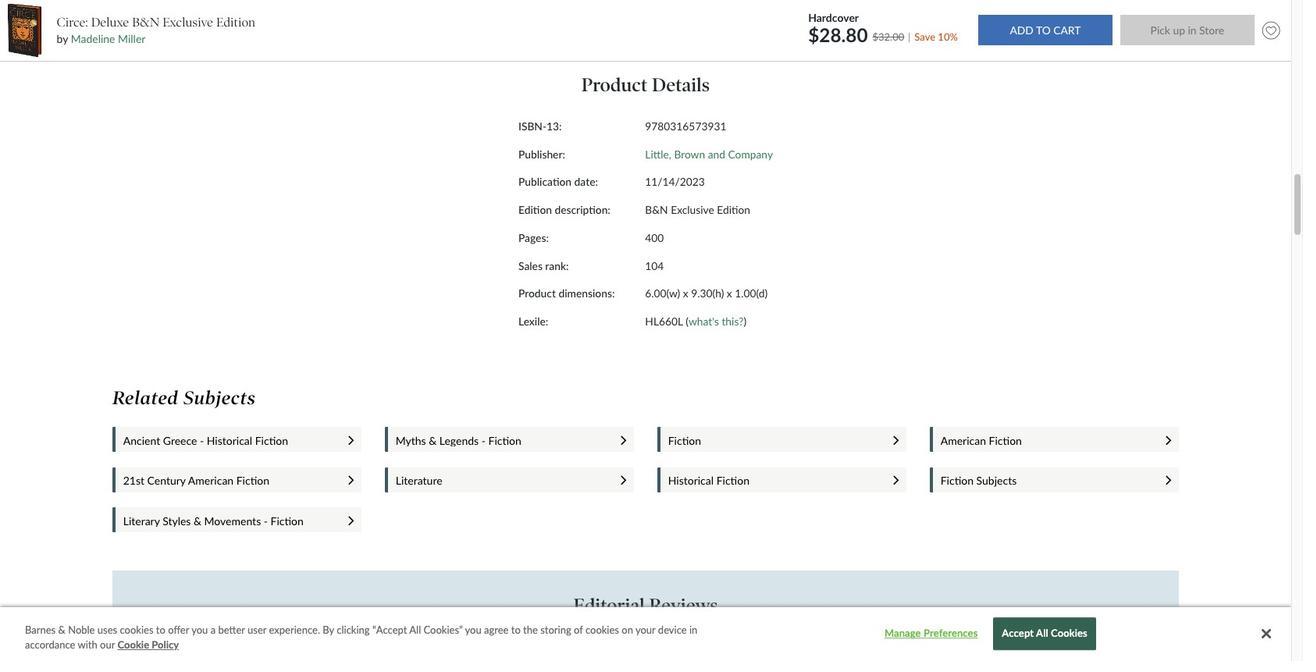 Task type: locate. For each thing, give the bounding box(es) containing it.
fiction up 21st century american fiction link
[[255, 434, 288, 447]]

x
[[683, 287, 688, 300], [727, 287, 732, 300]]

as right close
[[728, 636, 737, 648]]

104
[[645, 259, 664, 272]]

& right myths
[[429, 434, 437, 447]]

accept all cookies button
[[993, 618, 1096, 651]]

exclusive inside circe: deluxe b&n exclusive edition by madeline miller
[[163, 15, 213, 30]]

9780316573931
[[645, 120, 726, 133]]

brutal
[[472, 650, 497, 661]]

1 vertical spatial this
[[768, 650, 783, 661]]

0 horizontal spatial x
[[683, 287, 688, 300]]

0 horizontal spatial product
[[518, 287, 556, 300]]

with
[[78, 639, 97, 652]]

& right styles
[[194, 514, 201, 528]]

0 horizontal spatial the
[[523, 624, 538, 636]]

2 vertical spatial &
[[58, 624, 65, 636]]

increasingly
[[684, 650, 732, 661]]

are
[[794, 25, 811, 38]]

dimensions:
[[559, 287, 615, 300]]

fiction up movements
[[236, 474, 269, 488]]

None submit
[[978, 15, 1113, 46], [1120, 15, 1255, 46], [978, 15, 1113, 46], [1120, 15, 1255, 46]]

pages:
[[518, 231, 549, 244]]

0 vertical spatial subjects
[[184, 387, 256, 409]]

product left details
[[582, 73, 648, 96]]

fiction link
[[668, 434, 878, 447]]

b&n
[[132, 15, 159, 30], [645, 203, 668, 216]]

cookies
[[1051, 628, 1088, 640]]

exclusive down 11/14/2023
[[671, 203, 714, 216]]

fiction
[[255, 434, 288, 447], [488, 434, 521, 447], [668, 434, 701, 447], [989, 434, 1022, 447], [236, 474, 269, 488], [717, 474, 750, 488], [941, 474, 974, 488], [271, 514, 304, 528]]

little, brown and company
[[645, 147, 773, 161]]

2 you from the left
[[465, 624, 482, 636]]

1 horizontal spatial &
[[194, 514, 201, 528]]

…miller has determined, in her characterization of this most powerful witch, to bring her as close as possible to the human—from the timbre of her voice to her intense maternal instincts. the brutal insouciance of her fellow immortals…proves increasingly alien to this thoughtful and compassionate woman wh
[[325, 636, 967, 661]]

9.30(h)
[[691, 287, 724, 300]]

0 vertical spatial and
[[708, 147, 725, 161]]

product for product dimensions:
[[518, 287, 556, 300]]

1 horizontal spatial as
[[728, 636, 737, 648]]

to
[[156, 624, 165, 636], [511, 624, 521, 636], [642, 636, 650, 648], [775, 636, 784, 648], [958, 636, 967, 648], [757, 650, 766, 661]]

subjects up ancient greece - historical fiction link
[[184, 387, 256, 409]]

in right device
[[689, 624, 698, 636]]

you
[[191, 624, 208, 636], [465, 624, 482, 636]]

-
[[200, 434, 204, 447], [482, 434, 486, 447], [264, 514, 268, 528]]

what people are saying
[[730, 25, 844, 38]]

fiction down fiction link
[[717, 474, 750, 488]]

isbn-13:
[[518, 120, 562, 133]]

her up instincts.
[[437, 636, 451, 648]]

0 horizontal spatial in
[[427, 636, 435, 648]]

cookies left on
[[586, 624, 619, 636]]

circe:
[[57, 15, 88, 30]]

1 horizontal spatial you
[[465, 624, 482, 636]]

what people are saying link
[[698, 14, 876, 50]]

by
[[323, 624, 334, 636]]

6.00(w) x 9.30(h) x 1.00(d)
[[645, 287, 768, 300]]

related
[[112, 387, 179, 409]]

her
[[437, 636, 451, 648], [677, 636, 690, 648], [918, 636, 931, 648], [327, 650, 340, 661], [561, 650, 575, 661]]

1 vertical spatial exclusive
[[671, 203, 714, 216]]

0 horizontal spatial this
[[534, 636, 549, 648]]

policy
[[152, 639, 179, 652]]

0 horizontal spatial edition
[[216, 15, 255, 30]]

this left 'most'
[[534, 636, 549, 648]]

american up fiction subjects
[[941, 434, 986, 447]]

- right legends
[[482, 434, 486, 447]]

characterization
[[453, 636, 520, 648]]

to right possible
[[775, 636, 784, 648]]

instincts.
[[415, 650, 452, 661]]

exclusive right deluxe on the top left
[[163, 15, 213, 30]]

saying
[[813, 25, 844, 38]]

exclusive inside product details 'tab panel'
[[671, 203, 714, 216]]

1 horizontal spatial subjects
[[977, 474, 1017, 488]]

product
[[582, 73, 648, 96], [518, 287, 556, 300]]

product details tab panel
[[373, 50, 918, 366]]

what
[[730, 25, 756, 38]]

1 vertical spatial b&n
[[645, 203, 668, 216]]

1 horizontal spatial the
[[786, 636, 800, 648]]

of right 'timbre'
[[907, 636, 915, 648]]

0 horizontal spatial -
[[200, 434, 204, 447]]

& inside barnes & noble uses cookies to offer you a better user experience. by clicking "accept all cookies" you agree to the storing of cookies on your device in accordance with our
[[58, 624, 65, 636]]

the up compassionate
[[861, 636, 875, 648]]

0 horizontal spatial exclusive
[[163, 15, 213, 30]]

0 vertical spatial exclusive
[[163, 15, 213, 30]]

product details
[[582, 73, 710, 96]]

0 horizontal spatial and
[[708, 147, 725, 161]]

and right brown at the top right of page
[[708, 147, 725, 161]]

1 vertical spatial and
[[832, 650, 847, 661]]

timbre
[[877, 636, 904, 648]]

as
[[693, 636, 702, 648], [728, 636, 737, 648]]

0 vertical spatial historical
[[207, 434, 252, 447]]

in inside barnes & noble uses cookies to offer you a better user experience. by clicking "accept all cookies" you agree to the storing of cookies on your device in accordance with our
[[689, 624, 698, 636]]

the left storing at the left bottom of page
[[523, 624, 538, 636]]

0 horizontal spatial all
[[409, 624, 421, 636]]

1 horizontal spatial x
[[727, 287, 732, 300]]

0 horizontal spatial cookies
[[120, 624, 153, 636]]

…miller
[[325, 636, 356, 648]]

1 horizontal spatial in
[[689, 624, 698, 636]]

literary
[[123, 514, 160, 528]]

edition
[[216, 15, 255, 30], [518, 203, 552, 216], [717, 203, 750, 216]]

and down human—from
[[832, 650, 847, 661]]

by
[[57, 32, 68, 45]]

subjects
[[184, 387, 256, 409], [977, 474, 1017, 488]]

of right 'most'
[[574, 624, 583, 636]]

- right greece
[[200, 434, 204, 447]]

you left a
[[191, 624, 208, 636]]

0 vertical spatial american
[[941, 434, 986, 447]]

21st century american fiction
[[123, 474, 269, 488]]

fiction subjects
[[941, 474, 1017, 488]]

the up thoughtful
[[786, 636, 800, 648]]

cookies up "cookie"
[[120, 624, 153, 636]]

most
[[551, 636, 572, 648]]

2 horizontal spatial the
[[861, 636, 875, 648]]

1 horizontal spatial b&n
[[645, 203, 668, 216]]

madeline
[[71, 32, 115, 45]]

cookies"
[[424, 624, 463, 636]]

this down possible
[[768, 650, 783, 661]]

x left the '1.00(d)'
[[727, 287, 732, 300]]

hl660l
[[645, 315, 683, 328]]

your
[[636, 624, 656, 636]]

edition description:
[[518, 203, 610, 216]]

the
[[523, 624, 538, 636], [786, 636, 800, 648], [861, 636, 875, 648]]

editorial reviews
[[573, 594, 718, 617]]

product up the lexile:
[[518, 287, 556, 300]]

to up 'policy'
[[156, 624, 165, 636]]

fiction subjects link
[[941, 474, 1151, 488]]

manage preferences
[[885, 628, 978, 640]]

fiction up fiction subjects
[[989, 434, 1022, 447]]

1 vertical spatial historical
[[668, 474, 714, 488]]

0 horizontal spatial as
[[693, 636, 702, 648]]

noble
[[68, 624, 95, 636]]

0 horizontal spatial you
[[191, 624, 208, 636]]

american up literary styles & movements - fiction
[[188, 474, 234, 488]]

as left close
[[693, 636, 702, 648]]

b&n up 400
[[645, 203, 668, 216]]

all inside button
[[1036, 628, 1048, 640]]

0 horizontal spatial subjects
[[184, 387, 256, 409]]

intense
[[343, 650, 373, 661]]

this
[[534, 636, 549, 648], [768, 650, 783, 661]]

1 horizontal spatial product
[[582, 73, 648, 96]]

subjects down american fiction
[[977, 474, 1017, 488]]

- right movements
[[264, 514, 268, 528]]

0 vertical spatial product
[[582, 73, 648, 96]]

product dimensions:
[[518, 287, 615, 300]]

details
[[652, 73, 710, 96]]

what's
[[689, 315, 719, 328]]

to up the immortals…proves
[[642, 636, 650, 648]]

0 horizontal spatial b&n
[[132, 15, 159, 30]]

1 you from the left
[[191, 624, 208, 636]]

the inside barnes & noble uses cookies to offer you a better user experience. by clicking "accept all cookies" you agree to the storing of cookies on your device in accordance with our
[[523, 624, 538, 636]]

1 vertical spatial american
[[188, 474, 234, 488]]

1 horizontal spatial edition
[[518, 203, 552, 216]]

isbn-
[[518, 120, 547, 133]]

a
[[211, 624, 216, 636]]

of up insouciance
[[523, 636, 531, 648]]

myths & legends - fiction link
[[396, 434, 606, 447]]

0 horizontal spatial &
[[58, 624, 65, 636]]

exclusive
[[163, 15, 213, 30], [671, 203, 714, 216]]

2 horizontal spatial &
[[429, 434, 437, 447]]

little, brown and company link
[[645, 147, 773, 161]]

publication date:
[[518, 175, 598, 189]]

1 horizontal spatial exclusive
[[671, 203, 714, 216]]

people
[[759, 25, 791, 38]]

0 vertical spatial b&n
[[132, 15, 159, 30]]

all right accept
[[1036, 628, 1048, 640]]

x left 9.30(h) at the top of the page
[[683, 287, 688, 300]]

historical
[[207, 434, 252, 447], [668, 474, 714, 488]]

her right bring
[[677, 636, 690, 648]]

0 horizontal spatial american
[[188, 474, 234, 488]]

in up instincts.
[[427, 636, 435, 648]]

alien
[[735, 650, 754, 661]]

you left agree
[[465, 624, 482, 636]]

1 horizontal spatial cookies
[[586, 624, 619, 636]]

b&n up miller
[[132, 15, 159, 30]]

0 vertical spatial &
[[429, 434, 437, 447]]

her down 'most'
[[561, 650, 575, 661]]

all right "accept
[[409, 624, 421, 636]]

maternal
[[375, 650, 412, 661]]

american
[[941, 434, 986, 447], [188, 474, 234, 488]]

1 horizontal spatial and
[[832, 650, 847, 661]]

& up the accordance
[[58, 624, 65, 636]]

1 vertical spatial subjects
[[977, 474, 1017, 488]]

movements
[[204, 514, 261, 528]]

1 vertical spatial product
[[518, 287, 556, 300]]

1 horizontal spatial all
[[1036, 628, 1048, 640]]

1 as from the left
[[693, 636, 702, 648]]



Task type: vqa. For each thing, say whether or not it's contained in the screenshot.
middle Common
no



Task type: describe. For each thing, give the bounding box(es) containing it.
in inside the …miller has determined, in her characterization of this most powerful witch, to bring her as close as possible to the human—from the timbre of her voice to her intense maternal instincts. the brutal insouciance of her fellow immortals…proves increasingly alien to this thoughtful and compassionate woman wh
[[427, 636, 435, 648]]

accept
[[1002, 628, 1034, 640]]

1 horizontal spatial -
[[264, 514, 268, 528]]

1 horizontal spatial american
[[941, 434, 986, 447]]

1 cookies from the left
[[120, 624, 153, 636]]

her up woman
[[918, 636, 931, 648]]

all inside barnes & noble uses cookies to offer you a better user experience. by clicking "accept all cookies" you agree to the storing of cookies on your device in accordance with our
[[409, 624, 421, 636]]

product for product details
[[582, 73, 648, 96]]

bring
[[653, 636, 674, 648]]

1 x from the left
[[683, 287, 688, 300]]

on
[[622, 624, 633, 636]]

date:
[[574, 175, 598, 189]]

& for fiction
[[429, 434, 437, 447]]

ancient greece - historical fiction link
[[123, 434, 333, 447]]

device
[[658, 624, 687, 636]]

rank:
[[545, 259, 569, 272]]

to right voice
[[958, 636, 967, 648]]

our
[[100, 639, 115, 652]]

myths
[[396, 434, 426, 447]]

)
[[744, 315, 747, 328]]

literary styles & movements - fiction link
[[123, 514, 333, 528]]

related subjects
[[112, 387, 256, 409]]

to down possible
[[757, 650, 766, 661]]

reviews
[[649, 594, 718, 617]]

b&n inside product details 'tab panel'
[[645, 203, 668, 216]]

1 vertical spatial &
[[194, 514, 201, 528]]

6.00(w)
[[645, 287, 680, 300]]

literature
[[396, 474, 442, 488]]

historical fiction link
[[668, 474, 878, 488]]

century
[[147, 474, 186, 488]]

1 horizontal spatial this
[[768, 650, 783, 661]]

possible
[[739, 636, 773, 648]]

to right agree
[[511, 624, 521, 636]]

legends
[[439, 434, 479, 447]]

description:
[[555, 203, 610, 216]]

fiction right movements
[[271, 514, 304, 528]]

american fiction
[[941, 434, 1022, 447]]

voice
[[933, 636, 955, 648]]

human—from
[[803, 636, 858, 648]]

close
[[704, 636, 725, 648]]

editorial
[[573, 594, 645, 617]]

fiction up literature link
[[488, 434, 521, 447]]

user
[[248, 624, 266, 636]]

2 cookies from the left
[[586, 624, 619, 636]]

b&n inside circe: deluxe b&n exclusive edition by madeline miller
[[132, 15, 159, 30]]

historical fiction
[[668, 474, 750, 488]]

save 10%
[[915, 30, 958, 43]]

$28.80 $32.00
[[808, 23, 904, 46]]

21st century american fiction link
[[123, 474, 333, 488]]

determined,
[[375, 636, 425, 648]]

circe: deluxe b&n exclusive edition image
[[8, 4, 41, 57]]

ancient greece - historical fiction
[[123, 434, 288, 447]]

thoughtful
[[786, 650, 829, 661]]

cookie
[[118, 639, 149, 652]]

fellow
[[577, 650, 603, 661]]

2 horizontal spatial edition
[[717, 203, 750, 216]]

and inside product details 'tab panel'
[[708, 147, 725, 161]]

experience.
[[269, 624, 320, 636]]

0 horizontal spatial historical
[[207, 434, 252, 447]]

manage
[[885, 628, 921, 640]]

add to wishlist image
[[1259, 18, 1284, 43]]

subjects for fiction subjects
[[977, 474, 1017, 488]]

publication
[[518, 175, 572, 189]]

13:
[[547, 120, 562, 133]]

circe: deluxe b&n exclusive edition by madeline miller
[[57, 15, 255, 45]]

11/14/2023
[[645, 175, 705, 189]]

little,
[[645, 147, 671, 161]]

styles
[[163, 514, 191, 528]]

ancient
[[123, 434, 160, 447]]

american fiction link
[[941, 434, 1151, 447]]

edition inside circe: deluxe b&n exclusive edition by madeline miller
[[216, 15, 255, 30]]

privacy alert dialog
[[0, 607, 1291, 661]]

0 vertical spatial this
[[534, 636, 549, 648]]

fiction down american fiction
[[941, 474, 974, 488]]

cookie policy
[[118, 639, 179, 652]]

"accept
[[372, 624, 407, 636]]

of down 'most'
[[550, 650, 559, 661]]

immortals…proves
[[605, 650, 681, 661]]

agree
[[484, 624, 509, 636]]

1 horizontal spatial historical
[[668, 474, 714, 488]]

fiction up historical fiction
[[668, 434, 701, 447]]

madeline miller link
[[71, 32, 146, 45]]

the
[[454, 650, 470, 661]]

uses
[[97, 624, 117, 636]]

what's this? link
[[689, 315, 744, 328]]

accordance
[[25, 639, 75, 652]]

brown
[[674, 147, 705, 161]]

1.00(d)
[[735, 287, 768, 300]]

2 x from the left
[[727, 287, 732, 300]]

her down …miller
[[327, 650, 340, 661]]

storing
[[541, 624, 571, 636]]

and inside the …miller has determined, in her characterization of this most powerful witch, to bring her as close as possible to the human—from the timbre of her voice to her intense maternal instincts. the brutal insouciance of her fellow immortals…proves increasingly alien to this thoughtful and compassionate woman wh
[[832, 650, 847, 661]]

woman
[[914, 650, 944, 661]]

miller
[[118, 32, 146, 45]]

21st
[[123, 474, 144, 488]]

clicking
[[337, 624, 370, 636]]

2 as from the left
[[728, 636, 737, 648]]

subjects for related subjects
[[184, 387, 256, 409]]

lexile:
[[518, 315, 548, 328]]

2 horizontal spatial -
[[482, 434, 486, 447]]

company
[[728, 147, 773, 161]]

cookie policy link
[[118, 638, 179, 654]]

of inside barnes & noble uses cookies to offer you a better user experience. by clicking "accept all cookies" you agree to the storing of cookies on your device in accordance with our
[[574, 624, 583, 636]]

insouciance
[[499, 650, 548, 661]]

& for cookies
[[58, 624, 65, 636]]



